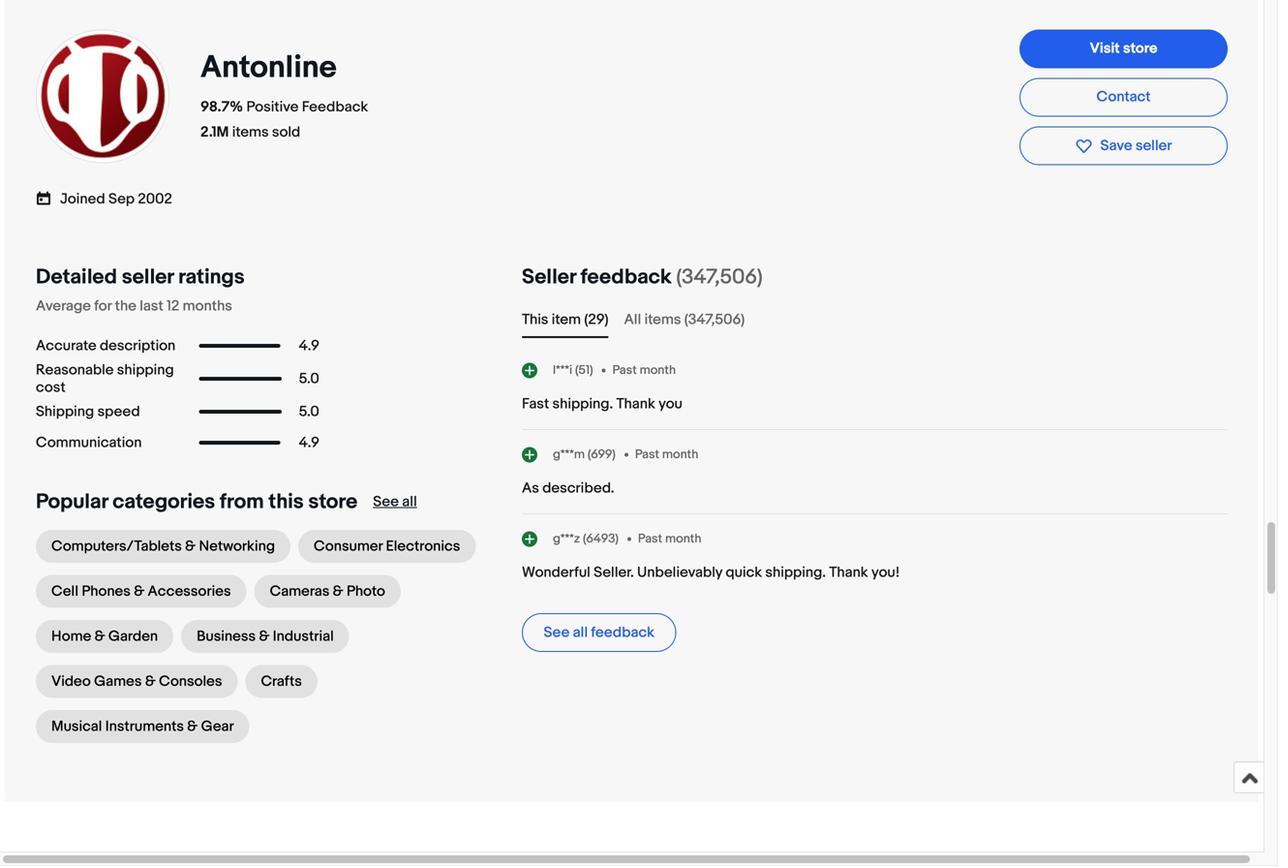 Task type: vqa. For each thing, say whether or not it's contained in the screenshot.
video on the bottom left
yes



Task type: describe. For each thing, give the bounding box(es) containing it.
joined
[[60, 190, 105, 208]]

98.7%
[[201, 98, 243, 116]]

seller.
[[594, 564, 634, 581]]

you!
[[872, 564, 900, 581]]

musical instruments & gear link
[[36, 710, 250, 743]]

l***i
[[553, 363, 573, 378]]

seller
[[522, 264, 576, 290]]

cameras & photo link
[[254, 575, 401, 608]]

unbelievably
[[638, 564, 723, 581]]

g***z (6493)
[[553, 531, 619, 546]]

save
[[1101, 137, 1133, 154]]

all for see all feedback
[[573, 624, 588, 641]]

text__icon wrapper image
[[36, 189, 60, 206]]

fast
[[522, 395, 550, 413]]

shipping speed
[[36, 403, 140, 420]]

you
[[659, 395, 683, 413]]

garden
[[108, 628, 158, 645]]

past month for described.
[[635, 447, 699, 462]]

from
[[220, 489, 264, 514]]

1 vertical spatial items
[[645, 311, 682, 328]]

detailed seller ratings
[[36, 264, 245, 290]]

business & industrial link
[[181, 620, 349, 653]]

1 horizontal spatial shipping.
[[766, 564, 826, 581]]

video games & consoles link
[[36, 665, 238, 698]]

described.
[[543, 480, 615, 497]]

5.0 for speed
[[299, 403, 319, 420]]

instruments
[[105, 718, 184, 735]]

home & garden link
[[36, 620, 174, 653]]

& inside musical instruments & gear link
[[187, 718, 198, 735]]

cell phones & accessories link
[[36, 575, 247, 608]]

consumer electronics link
[[298, 530, 476, 563]]

98.7% positive feedback 2.1m items sold
[[201, 98, 368, 141]]

all items (347,506)
[[624, 311, 745, 328]]

l***i (51)
[[553, 363, 593, 378]]

crafts
[[261, 673, 302, 690]]

(699)
[[588, 447, 616, 462]]

average
[[36, 297, 91, 315]]

see all feedback
[[544, 624, 655, 641]]

shipping
[[36, 403, 94, 420]]

networking
[[199, 538, 275, 555]]

antonline link
[[201, 49, 344, 87]]

(6493)
[[583, 531, 619, 546]]

business
[[197, 628, 256, 645]]

speed
[[97, 403, 140, 420]]

shipping
[[117, 361, 174, 379]]

detailed
[[36, 264, 117, 290]]

see for see all feedback
[[544, 624, 570, 641]]

computers/tablets & networking link
[[36, 530, 291, 563]]

past for shipping.
[[613, 363, 637, 378]]

month for described.
[[663, 447, 699, 462]]

past for described.
[[635, 447, 660, 462]]

description
[[100, 337, 176, 355]]

video
[[51, 673, 91, 690]]

all
[[624, 311, 642, 328]]

cell
[[51, 583, 78, 600]]

1 horizontal spatial thank
[[830, 564, 869, 581]]

joined sep 2002
[[60, 190, 172, 208]]

see all link
[[373, 493, 417, 511]]

wonderful seller. unbelievably quick shipping. thank you!
[[522, 564, 900, 581]]

cell phones & accessories
[[51, 583, 231, 600]]

visit store
[[1090, 40, 1158, 57]]

crafts link
[[246, 665, 318, 698]]

2002
[[138, 190, 172, 208]]

contact link
[[1020, 78, 1229, 117]]

sold
[[272, 124, 301, 141]]

photo
[[347, 583, 385, 600]]

antonline image
[[35, 28, 171, 164]]

positive
[[247, 98, 299, 116]]

communication
[[36, 434, 142, 451]]

& inside business & industrial link
[[259, 628, 270, 645]]

& inside cell phones & accessories link
[[134, 583, 145, 600]]

seller for save
[[1136, 137, 1173, 154]]

1 vertical spatial feedback
[[591, 624, 655, 641]]

musical
[[51, 718, 102, 735]]

reasonable
[[36, 361, 114, 379]]

0 vertical spatial store
[[1124, 40, 1158, 57]]

(51)
[[576, 363, 593, 378]]

& inside video games & consoles link
[[145, 673, 156, 690]]

all for see all
[[402, 493, 417, 511]]

phones
[[82, 583, 131, 600]]

home & garden
[[51, 628, 158, 645]]

accessories
[[148, 583, 231, 600]]

see for see all
[[373, 493, 399, 511]]

2.1m
[[201, 124, 229, 141]]

visit
[[1090, 40, 1121, 57]]

gear
[[201, 718, 234, 735]]

as
[[522, 480, 540, 497]]

items inside 98.7% positive feedback 2.1m items sold
[[232, 124, 269, 141]]

popular
[[36, 489, 108, 514]]



Task type: locate. For each thing, give the bounding box(es) containing it.
(347,506) for seller feedback (347,506)
[[677, 264, 763, 290]]

store right visit
[[1124, 40, 1158, 57]]

fast shipping. thank you
[[522, 395, 683, 413]]

&
[[185, 538, 196, 555], [134, 583, 145, 600], [333, 583, 344, 600], [95, 628, 105, 645], [259, 628, 270, 645], [145, 673, 156, 690], [187, 718, 198, 735]]

(347,506) for all items (347,506)
[[685, 311, 745, 328]]

business & industrial
[[197, 628, 334, 645]]

month up unbelievably at the bottom
[[666, 531, 702, 546]]

months
[[183, 297, 232, 315]]

cameras & photo
[[270, 583, 385, 600]]

past right (699) at the bottom of the page
[[635, 447, 660, 462]]

seller up last
[[122, 264, 174, 290]]

5.0
[[299, 370, 319, 388], [299, 403, 319, 420]]

(347,506)
[[677, 264, 763, 290], [685, 311, 745, 328]]

2 vertical spatial month
[[666, 531, 702, 546]]

& left gear
[[187, 718, 198, 735]]

musical instruments & gear
[[51, 718, 234, 735]]

month up "you"
[[640, 363, 676, 378]]

1 vertical spatial all
[[573, 624, 588, 641]]

consumer
[[314, 538, 383, 555]]

1 horizontal spatial see
[[544, 624, 570, 641]]

4.9
[[299, 337, 320, 355], [299, 434, 320, 451]]

5.0 for shipping
[[299, 370, 319, 388]]

& right home
[[95, 628, 105, 645]]

1 vertical spatial thank
[[830, 564, 869, 581]]

0 vertical spatial past month
[[613, 363, 676, 378]]

past month down "you"
[[635, 447, 699, 462]]

month
[[640, 363, 676, 378], [663, 447, 699, 462], [666, 531, 702, 546]]

cameras
[[270, 583, 330, 600]]

this item (29)
[[522, 311, 609, 328]]

4.9 for communication
[[299, 434, 320, 451]]

0 vertical spatial seller
[[1136, 137, 1173, 154]]

0 vertical spatial 5.0
[[299, 370, 319, 388]]

past up unbelievably at the bottom
[[638, 531, 663, 546]]

past month up unbelievably at the bottom
[[638, 531, 702, 546]]

1 horizontal spatial items
[[645, 311, 682, 328]]

feedback
[[302, 98, 368, 116]]

past month for shipping.
[[613, 363, 676, 378]]

accurate
[[36, 337, 97, 355]]

1 vertical spatial past month
[[635, 447, 699, 462]]

cost
[[36, 379, 66, 396]]

1 vertical spatial (347,506)
[[685, 311, 745, 328]]

sep
[[109, 190, 135, 208]]

(347,506) right all
[[685, 311, 745, 328]]

2 4.9 from the top
[[299, 434, 320, 451]]

industrial
[[273, 628, 334, 645]]

1 vertical spatial 5.0
[[299, 403, 319, 420]]

seller right save
[[1136, 137, 1173, 154]]

0 horizontal spatial items
[[232, 124, 269, 141]]

quick
[[726, 564, 763, 581]]

4.9 for accurate description
[[299, 337, 320, 355]]

seller for detailed
[[122, 264, 174, 290]]

wonderful
[[522, 564, 591, 581]]

(347,506) up all items (347,506)
[[677, 264, 763, 290]]

(29)
[[585, 311, 609, 328]]

see up consumer electronics link at bottom
[[373, 493, 399, 511]]

popular categories from this store
[[36, 489, 358, 514]]

consoles
[[159, 673, 222, 690]]

save seller button
[[1020, 126, 1229, 165]]

& down popular categories from this store
[[185, 538, 196, 555]]

past right (51)
[[613, 363, 637, 378]]

seller inside save seller button
[[1136, 137, 1173, 154]]

see all feedback link
[[522, 613, 677, 652]]

electronics
[[386, 538, 461, 555]]

save seller
[[1101, 137, 1173, 154]]

as described.
[[522, 480, 615, 497]]

this
[[269, 489, 304, 514]]

1 5.0 from the top
[[299, 370, 319, 388]]

computers/tablets
[[51, 538, 182, 555]]

all up electronics
[[402, 493, 417, 511]]

0 vertical spatial 4.9
[[299, 337, 320, 355]]

items down positive
[[232, 124, 269, 141]]

past
[[613, 363, 637, 378], [635, 447, 660, 462], [638, 531, 663, 546]]

all
[[402, 493, 417, 511], [573, 624, 588, 641]]

12
[[167, 297, 180, 315]]

& right phones
[[134, 583, 145, 600]]

0 horizontal spatial all
[[402, 493, 417, 511]]

month down "you"
[[663, 447, 699, 462]]

store
[[1124, 40, 1158, 57], [308, 489, 358, 514]]

1 horizontal spatial all
[[573, 624, 588, 641]]

1 vertical spatial past
[[635, 447, 660, 462]]

ratings
[[178, 264, 245, 290]]

2 vertical spatial past month
[[638, 531, 702, 546]]

for
[[94, 297, 112, 315]]

0 horizontal spatial seller
[[122, 264, 174, 290]]

visit store link
[[1020, 29, 1229, 68]]

feedback up all
[[581, 264, 672, 290]]

1 vertical spatial month
[[663, 447, 699, 462]]

accurate description
[[36, 337, 176, 355]]

past for seller.
[[638, 531, 663, 546]]

0 horizontal spatial shipping.
[[553, 395, 613, 413]]

0 vertical spatial all
[[402, 493, 417, 511]]

computers/tablets & networking
[[51, 538, 275, 555]]

1 vertical spatial seller
[[122, 264, 174, 290]]

g***m
[[553, 447, 585, 462]]

& right "business"
[[259, 628, 270, 645]]

item
[[552, 311, 581, 328]]

& inside computers/tablets & networking link
[[185, 538, 196, 555]]

all down wonderful
[[573, 624, 588, 641]]

store right the this
[[308, 489, 358, 514]]

& left photo
[[333, 583, 344, 600]]

& right games
[[145, 673, 156, 690]]

tab list
[[522, 309, 1229, 330]]

0 horizontal spatial thank
[[617, 395, 656, 413]]

0 horizontal spatial see
[[373, 493, 399, 511]]

0 vertical spatial month
[[640, 363, 676, 378]]

this
[[522, 311, 549, 328]]

past month
[[613, 363, 676, 378], [635, 447, 699, 462], [638, 531, 702, 546]]

last
[[140, 297, 163, 315]]

1 vertical spatial see
[[544, 624, 570, 641]]

month for seller.
[[666, 531, 702, 546]]

0 vertical spatial feedback
[[581, 264, 672, 290]]

consumer electronics
[[314, 538, 461, 555]]

0 horizontal spatial store
[[308, 489, 358, 514]]

shipping.
[[553, 395, 613, 413], [766, 564, 826, 581]]

thank left you!
[[830, 564, 869, 581]]

0 vertical spatial items
[[232, 124, 269, 141]]

feedback down "seller."
[[591, 624, 655, 641]]

see all
[[373, 493, 417, 511]]

0 vertical spatial past
[[613, 363, 637, 378]]

see down wonderful
[[544, 624, 570, 641]]

shipping. down (51)
[[553, 395, 613, 413]]

month for shipping.
[[640, 363, 676, 378]]

thank
[[617, 395, 656, 413], [830, 564, 869, 581]]

home
[[51, 628, 91, 645]]

& inside home & garden link
[[95, 628, 105, 645]]

past month for seller.
[[638, 531, 702, 546]]

0 vertical spatial (347,506)
[[677, 264, 763, 290]]

0 vertical spatial thank
[[617, 395, 656, 413]]

& inside cameras & photo link
[[333, 583, 344, 600]]

1 vertical spatial shipping.
[[766, 564, 826, 581]]

1 vertical spatial 4.9
[[299, 434, 320, 451]]

antonline
[[201, 49, 337, 87]]

tab list containing this item (29)
[[522, 309, 1229, 330]]

1 horizontal spatial store
[[1124, 40, 1158, 57]]

g***z
[[553, 531, 580, 546]]

the
[[115, 297, 136, 315]]

seller
[[1136, 137, 1173, 154], [122, 264, 174, 290]]

seller feedback (347,506)
[[522, 264, 763, 290]]

0 vertical spatial see
[[373, 493, 399, 511]]

average for the last 12 months
[[36, 297, 232, 315]]

categories
[[113, 489, 215, 514]]

items right all
[[645, 311, 682, 328]]

1 4.9 from the top
[[299, 337, 320, 355]]

items
[[232, 124, 269, 141], [645, 311, 682, 328]]

g***m (699)
[[553, 447, 616, 462]]

feedback
[[581, 264, 672, 290], [591, 624, 655, 641]]

2 vertical spatial past
[[638, 531, 663, 546]]

1 horizontal spatial seller
[[1136, 137, 1173, 154]]

1 vertical spatial store
[[308, 489, 358, 514]]

reasonable shipping cost
[[36, 361, 174, 396]]

past month up "you"
[[613, 363, 676, 378]]

thank left "you"
[[617, 395, 656, 413]]

2 5.0 from the top
[[299, 403, 319, 420]]

shipping. right quick
[[766, 564, 826, 581]]

contact
[[1097, 88, 1151, 106]]

0 vertical spatial shipping.
[[553, 395, 613, 413]]



